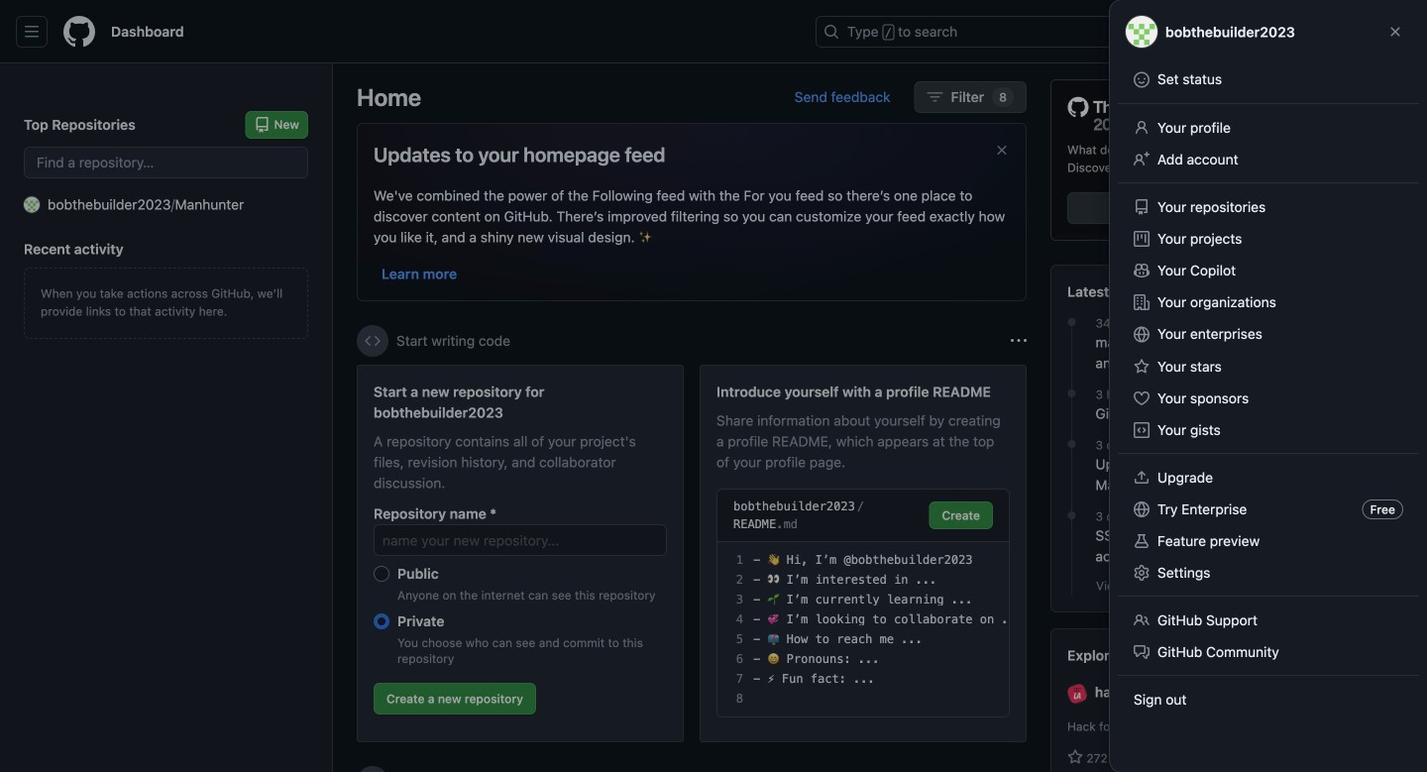 Task type: describe. For each thing, give the bounding box(es) containing it.
triangle down image
[[1224, 24, 1240, 40]]

issue opened image
[[1269, 24, 1285, 40]]

2 dot fill image from the top
[[1064, 386, 1080, 402]]

3 dot fill image from the top
[[1064, 436, 1080, 452]]

command palette image
[[1139, 24, 1155, 40]]

homepage image
[[63, 16, 95, 48]]



Task type: locate. For each thing, give the bounding box(es) containing it.
plus image
[[1201, 24, 1217, 40]]

explore repositories navigation
[[1051, 629, 1404, 772]]

star image
[[1068, 750, 1084, 766]]

1 dot fill image from the top
[[1064, 314, 1080, 330]]

explore element
[[1051, 79, 1404, 772]]

4 dot fill image from the top
[[1064, 508, 1080, 524]]

account element
[[0, 63, 333, 772]]

dot fill image
[[1064, 314, 1080, 330], [1064, 386, 1080, 402], [1064, 436, 1080, 452], [1064, 508, 1080, 524]]



Task type: vqa. For each thing, say whether or not it's contained in the screenshot.
Explore "element"
yes



